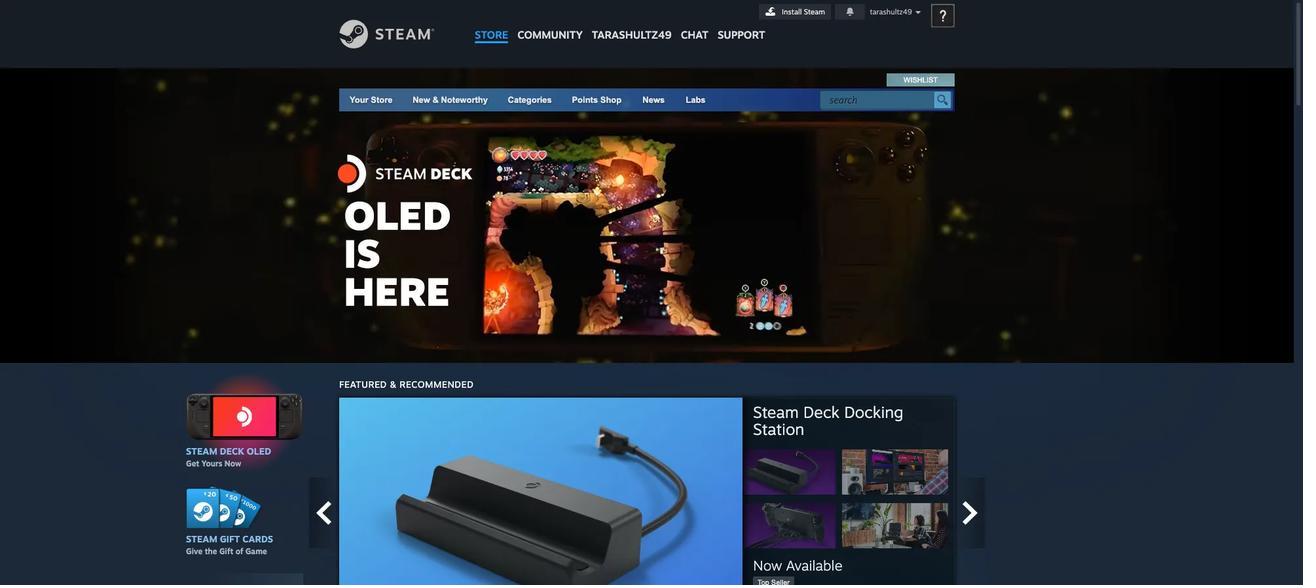 Task type: describe. For each thing, give the bounding box(es) containing it.
install
[[782, 7, 802, 16]]

tarashultz49 link
[[588, 0, 677, 48]]

install steam link
[[759, 4, 832, 20]]

yours
[[202, 458, 222, 468]]

0 horizontal spatial now
[[225, 458, 241, 468]]

steam for docking
[[754, 402, 799, 422]]

recommended
[[400, 379, 474, 390]]

store
[[475, 28, 509, 41]]

support
[[718, 28, 766, 41]]

of
[[236, 547, 243, 556]]

points shop link
[[562, 88, 632, 111]]

labs
[[686, 95, 706, 105]]

categories
[[508, 95, 552, 105]]

1 vertical spatial gift
[[219, 547, 234, 556]]

new & noteworthy link
[[413, 95, 488, 105]]

your store
[[350, 95, 393, 105]]

steam deck oled
[[186, 445, 271, 456]]

categories link
[[508, 95, 552, 105]]

the
[[205, 547, 217, 556]]

shop
[[601, 95, 622, 105]]

& for new
[[433, 95, 439, 105]]

points
[[572, 95, 598, 105]]

your store link
[[350, 95, 393, 105]]

new & noteworthy
[[413, 95, 488, 105]]

0 vertical spatial gift
[[220, 534, 240, 545]]

store link
[[470, 0, 513, 48]]

game
[[245, 547, 267, 556]]

news
[[643, 95, 665, 105]]

steam for cards
[[186, 534, 217, 545]]

available
[[787, 557, 843, 574]]

1 vertical spatial tarashultz49
[[592, 28, 672, 41]]

station
[[754, 419, 805, 439]]



Task type: vqa. For each thing, say whether or not it's contained in the screenshot.
four at right top
no



Task type: locate. For each thing, give the bounding box(es) containing it.
give the gift of game
[[186, 547, 267, 556]]

0 vertical spatial tarashultz49
[[870, 7, 913, 16]]

points shop
[[572, 95, 622, 105]]

noteworthy
[[441, 95, 488, 105]]

give
[[186, 547, 203, 556]]

get yours now
[[186, 458, 241, 468]]

gift up give the gift of game on the bottom left
[[220, 534, 240, 545]]

steam gift cards
[[186, 534, 273, 545]]

steam inside install steam link
[[804, 7, 826, 16]]

wishlist
[[904, 76, 938, 84]]

1 horizontal spatial &
[[433, 95, 439, 105]]

1 vertical spatial now
[[754, 557, 783, 574]]

cards
[[243, 534, 273, 545]]

deck left docking
[[804, 402, 840, 422]]

store
[[371, 95, 393, 105]]

install steam
[[782, 7, 826, 16]]

deck
[[804, 402, 840, 422], [220, 445, 244, 456]]

now left available
[[754, 557, 783, 574]]

steam
[[804, 7, 826, 16], [754, 402, 799, 422], [186, 445, 217, 456], [186, 534, 217, 545]]

docking
[[845, 402, 904, 422]]

wishlist link
[[888, 73, 955, 86]]

0 vertical spatial &
[[433, 95, 439, 105]]

0 horizontal spatial tarashultz49
[[592, 28, 672, 41]]

0 vertical spatial deck
[[804, 402, 840, 422]]

gift
[[220, 534, 240, 545], [219, 547, 234, 556]]

now available
[[754, 557, 843, 574]]

get
[[186, 458, 199, 468]]

featured & recommended
[[339, 379, 474, 390]]

deck for docking
[[804, 402, 840, 422]]

1 horizontal spatial tarashultz49
[[870, 7, 913, 16]]

search text field
[[830, 92, 932, 109]]

your
[[350, 95, 369, 105]]

steam for oled
[[186, 445, 217, 456]]

1 vertical spatial deck
[[220, 445, 244, 456]]

deck inside steam deck docking station
[[804, 402, 840, 422]]

1 vertical spatial &
[[390, 379, 397, 390]]

steam deck docking station
[[754, 402, 904, 439]]

0 horizontal spatial deck
[[220, 445, 244, 456]]

chat
[[681, 28, 709, 41]]

deck up the get yours now
[[220, 445, 244, 456]]

deck for oled
[[220, 445, 244, 456]]

&
[[433, 95, 439, 105], [390, 379, 397, 390]]

& right featured
[[390, 379, 397, 390]]

gift down steam gift cards
[[219, 547, 234, 556]]

now
[[225, 458, 241, 468], [754, 557, 783, 574]]

community
[[518, 28, 583, 41]]

news link
[[632, 88, 676, 111]]

steam inside steam deck docking station
[[754, 402, 799, 422]]

featured
[[339, 379, 387, 390]]

& right new
[[433, 95, 439, 105]]

labs link
[[676, 88, 717, 111]]

& for featured
[[390, 379, 397, 390]]

oled
[[247, 445, 271, 456]]

0 horizontal spatial &
[[390, 379, 397, 390]]

support link
[[714, 0, 770, 45]]

1 horizontal spatial deck
[[804, 402, 840, 422]]

0 vertical spatial now
[[225, 458, 241, 468]]

tarashultz49
[[870, 7, 913, 16], [592, 28, 672, 41]]

chat link
[[677, 0, 714, 45]]

now down the steam deck oled
[[225, 458, 241, 468]]

community link
[[513, 0, 588, 48]]

new
[[413, 95, 430, 105]]

1 horizontal spatial now
[[754, 557, 783, 574]]



